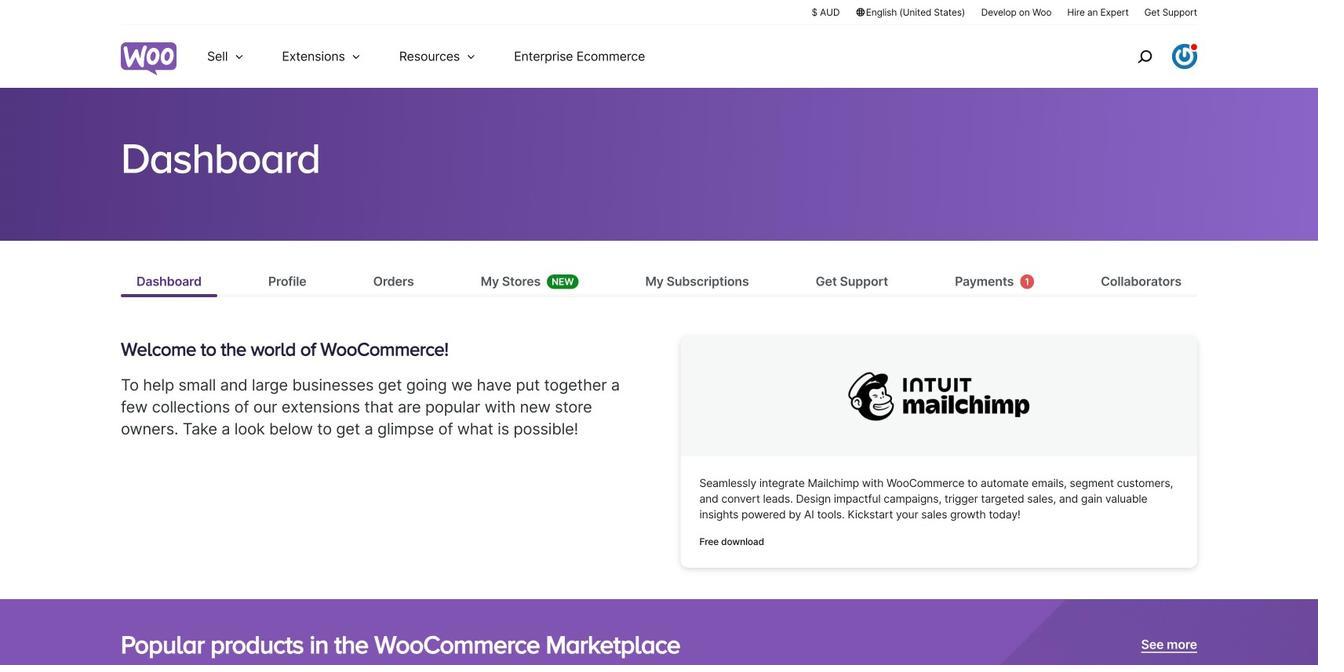 Task type: locate. For each thing, give the bounding box(es) containing it.
service navigation menu element
[[1104, 31, 1197, 82]]

open account menu image
[[1172, 44, 1197, 69]]



Task type: vqa. For each thing, say whether or not it's contained in the screenshot.
group to the bottom
no



Task type: describe. For each thing, give the bounding box(es) containing it.
search image
[[1132, 44, 1157, 69]]



